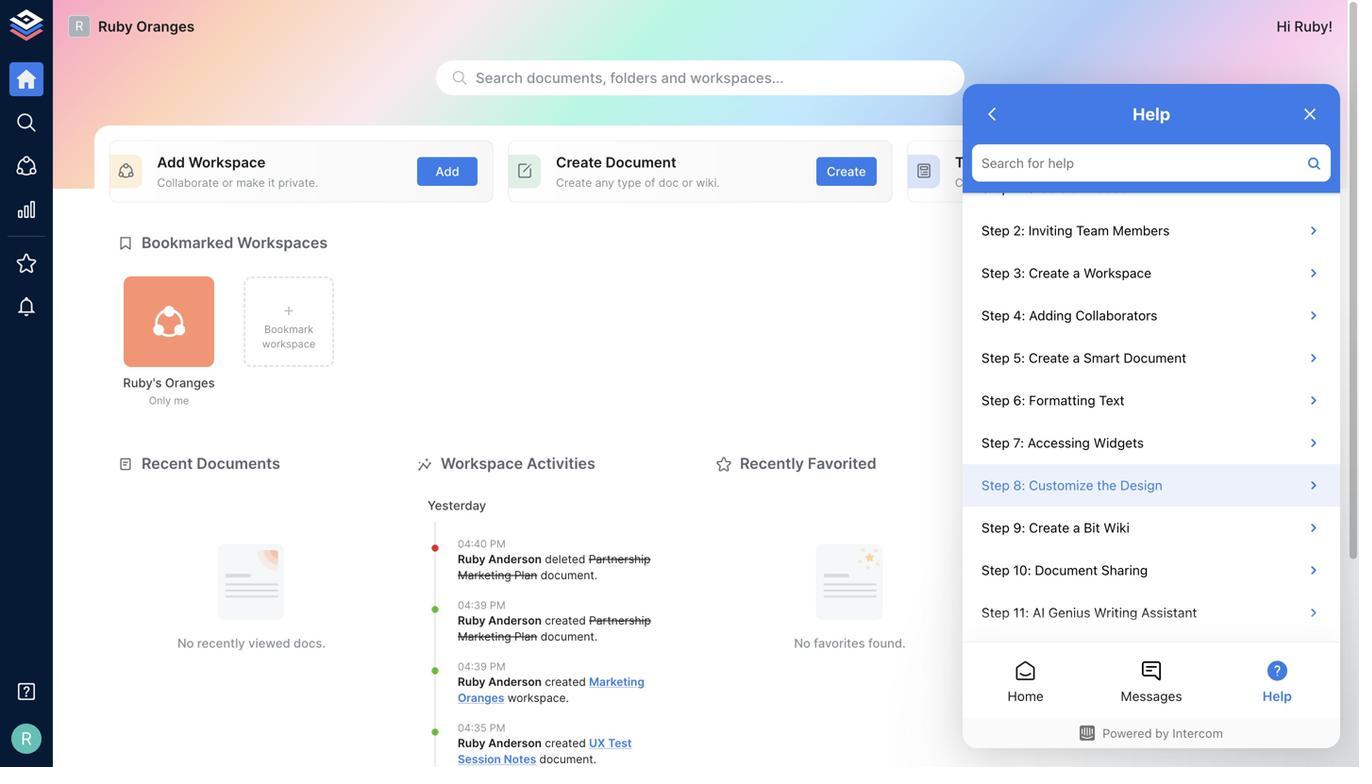 Task type: vqa. For each thing, say whether or not it's contained in the screenshot.
'Ruby's' within UX TEST SESSION NOTES RUBY'S ORANGES
no



Task type: locate. For each thing, give the bounding box(es) containing it.
created up workspace .
[[545, 676, 586, 689]]

no left recently
[[177, 636, 194, 651]]

found.
[[869, 636, 906, 651]]

1 vertical spatial oranges
[[165, 376, 215, 390]]

workspace up yesterday at the bottom left of the page
[[441, 455, 523, 473]]

anderson up workspace .
[[488, 676, 542, 689]]

1 vertical spatial 04:39
[[458, 661, 487, 673]]

0 vertical spatial 04:39
[[458, 600, 487, 612]]

folders
[[610, 69, 658, 86]]

document .
[[538, 569, 598, 582], [538, 630, 598, 644], [536, 753, 597, 767]]

2 vertical spatial marketing
[[589, 676, 645, 689]]

1 vertical spatial workspace
[[441, 455, 523, 473]]

r button
[[6, 719, 47, 760]]

4 anderson from the top
[[488, 737, 542, 751]]

template gallery create faster and get inspired.
[[955, 154, 1118, 190]]

pm up workspace .
[[490, 661, 506, 673]]

workspace
[[262, 338, 316, 350], [508, 691, 566, 705]]

documents
[[197, 455, 280, 473]]

recently
[[197, 636, 245, 651]]

.
[[595, 569, 598, 582], [595, 630, 598, 644], [566, 691, 569, 705], [594, 753, 597, 767]]

or left make
[[222, 176, 233, 190]]

0 horizontal spatial r
[[21, 729, 32, 750]]

partnership marketing plan down 04:40 pm
[[458, 553, 651, 582]]

document . down the deleted
[[538, 569, 598, 582]]

ruby anderson created up workspace .
[[458, 676, 589, 689]]

0 vertical spatial oranges
[[136, 18, 195, 35]]

document down ux
[[540, 753, 594, 767]]

recently favorited
[[740, 455, 877, 473]]

pm
[[490, 538, 506, 551], [490, 600, 506, 612], [490, 661, 506, 673], [490, 722, 506, 735]]

no
[[177, 636, 194, 651], [794, 636, 811, 651]]

2 vertical spatial help image
[[1007, 674, 1292, 749]]

or
[[222, 176, 233, 190], [682, 176, 693, 190]]

0 horizontal spatial no
[[177, 636, 194, 651]]

0 vertical spatial marketing
[[458, 569, 511, 582]]

2 anderson from the top
[[488, 614, 542, 628]]

created
[[545, 614, 586, 628], [545, 676, 586, 689], [545, 737, 586, 751]]

partnership
[[589, 553, 651, 567], [589, 614, 651, 628]]

you are on the free plan.
[[1040, 258, 1259, 279]]

0 vertical spatial created
[[545, 614, 586, 628]]

created down the deleted
[[545, 614, 586, 628]]

0 vertical spatial partnership marketing plan
[[458, 553, 651, 582]]

04:39
[[458, 600, 487, 612], [458, 661, 487, 673]]

bookmarked workspaces
[[142, 234, 328, 252]]

1 horizontal spatial workspace
[[441, 455, 523, 473]]

1 vertical spatial and
[[1029, 176, 1049, 190]]

anderson down 04:40 pm
[[488, 553, 542, 567]]

04:39 up 04:35
[[458, 661, 487, 673]]

0 horizontal spatial and
[[661, 69, 687, 86]]

create
[[556, 154, 602, 171], [827, 164, 866, 179], [556, 176, 592, 190], [955, 176, 991, 190]]

1 vertical spatial 04:39 pm
[[458, 661, 506, 673]]

plan
[[515, 569, 538, 582], [515, 630, 538, 644]]

0 vertical spatial partnership
[[589, 553, 651, 567]]

marketing down 04:40 pm
[[458, 569, 511, 582]]

oranges
[[136, 18, 195, 35], [165, 376, 215, 390], [458, 691, 505, 705]]

add
[[157, 154, 185, 171], [436, 164, 460, 179]]

04:39 pm down 04:40 pm
[[458, 600, 506, 612]]

2 no from the left
[[794, 636, 811, 651]]

pm right 04:40
[[490, 538, 506, 551]]

1 partnership marketing plan from the top
[[458, 553, 651, 582]]

0 horizontal spatial or
[[222, 176, 233, 190]]

1 plan from the top
[[515, 569, 538, 582]]

document down the deleted
[[541, 569, 595, 582]]

add inside the add workspace collaborate or make it private.
[[157, 154, 185, 171]]

0 vertical spatial help image
[[1007, 483, 1292, 558]]

1 vertical spatial document .
[[538, 630, 598, 644]]

more?
[[1227, 358, 1263, 372]]

1 vertical spatial help image
[[1007, 579, 1292, 654]]

3 created from the top
[[545, 737, 586, 751]]

r
[[75, 18, 83, 34], [21, 729, 32, 750]]

search
[[476, 69, 523, 86]]

document
[[606, 154, 677, 171]]

yesterday
[[428, 498, 486, 513]]

add workspace collaborate or make it private.
[[157, 154, 318, 190]]

0 vertical spatial ruby anderson created
[[458, 614, 589, 628]]

0 vertical spatial 04:39 pm
[[458, 600, 506, 612]]

1 vertical spatial marketing
[[458, 630, 511, 644]]

04:39 pm up 04:35 pm
[[458, 661, 506, 673]]

1 vertical spatial workspace
[[508, 691, 566, 705]]

or right "doc"
[[682, 176, 693, 190]]

2 or from the left
[[682, 176, 693, 190]]

oranges inside marketing oranges
[[458, 691, 505, 705]]

favorited
[[808, 455, 877, 473]]

1 no from the left
[[177, 636, 194, 651]]

1 vertical spatial plan
[[515, 630, 538, 644]]

1 horizontal spatial no
[[794, 636, 811, 651]]

04:39 pm
[[458, 600, 506, 612], [458, 661, 506, 673]]

workspace up ux test session notes 'link'
[[508, 691, 566, 705]]

0 vertical spatial workspace
[[262, 338, 316, 350]]

2 ruby anderson created from the top
[[458, 676, 589, 689]]

1 vertical spatial created
[[545, 676, 586, 689]]

plan down ruby anderson deleted
[[515, 569, 538, 582]]

documents,
[[527, 69, 607, 86]]

no left favorites
[[794, 636, 811, 651]]

1 horizontal spatial or
[[682, 176, 693, 190]]

document . up marketing oranges link
[[538, 630, 598, 644]]

ruby's oranges only me
[[123, 376, 215, 407]]

workspace down bookmark
[[262, 338, 316, 350]]

2 vertical spatial created
[[545, 737, 586, 751]]

document for 04:40 pm
[[541, 569, 595, 582]]

0 vertical spatial and
[[661, 69, 687, 86]]

1 vertical spatial partnership marketing plan
[[458, 614, 651, 644]]

1 horizontal spatial r
[[75, 18, 83, 34]]

0 vertical spatial workspace
[[189, 154, 266, 171]]

ruby
[[98, 18, 133, 35], [1295, 18, 1329, 35], [458, 553, 486, 567], [458, 614, 486, 628], [458, 676, 486, 689], [458, 737, 486, 751]]

dialog
[[963, 84, 1341, 749]]

04:39 for document
[[458, 600, 487, 612]]

04:40
[[458, 538, 487, 551]]

and right folders
[[661, 69, 687, 86]]

partnership marketing plan up marketing oranges link
[[458, 614, 651, 644]]

04:35
[[458, 722, 487, 735]]

0 horizontal spatial workspace
[[189, 154, 266, 171]]

0 vertical spatial document
[[541, 569, 595, 582]]

1 vertical spatial partnership
[[589, 614, 651, 628]]

anderson up notes at the bottom left of page
[[488, 737, 542, 751]]

partnership marketing plan for deleted
[[458, 553, 651, 582]]

1 vertical spatial ruby anderson created
[[458, 676, 589, 689]]

the
[[1131, 258, 1158, 279]]

favorites
[[814, 636, 865, 651]]

viewed
[[248, 636, 290, 651]]

2 vertical spatial ruby anderson created
[[458, 737, 589, 751]]

get
[[1052, 176, 1070, 190]]

1 horizontal spatial add
[[436, 164, 460, 179]]

1 or from the left
[[222, 176, 233, 190]]

private.
[[278, 176, 318, 190]]

document . for 04:35 pm
[[536, 753, 597, 767]]

docs.
[[294, 636, 326, 651]]

you
[[1040, 258, 1071, 279]]

0 horizontal spatial workspace
[[262, 338, 316, 350]]

2 partnership marketing plan from the top
[[458, 614, 651, 644]]

add inside button
[[436, 164, 460, 179]]

2 04:39 from the top
[[458, 661, 487, 673]]

and down gallery at right
[[1029, 176, 1049, 190]]

hi
[[1277, 18, 1291, 35]]

1 vertical spatial document
[[541, 630, 595, 644]]

marketing
[[458, 569, 511, 582], [458, 630, 511, 644], [589, 676, 645, 689]]

it
[[268, 176, 275, 190]]

make
[[236, 176, 265, 190]]

1 horizontal spatial and
[[1029, 176, 1049, 190]]

workspace .
[[505, 691, 569, 705]]

04:40 pm
[[458, 538, 506, 551]]

0 vertical spatial plan
[[515, 569, 538, 582]]

plan for deleted
[[515, 569, 538, 582]]

workspace
[[189, 154, 266, 171], [441, 455, 523, 473]]

1 vertical spatial r
[[21, 729, 32, 750]]

workspaces...
[[690, 69, 784, 86]]

bookmark workspace button
[[244, 277, 334, 367]]

document up marketing oranges link
[[541, 630, 595, 644]]

1 horizontal spatial workspace
[[508, 691, 566, 705]]

1 ruby anderson created from the top
[[458, 614, 589, 628]]

anderson
[[488, 553, 542, 567], [488, 614, 542, 628], [488, 676, 542, 689], [488, 737, 542, 751]]

pm right 04:35
[[490, 722, 506, 735]]

04:39 down 04:40
[[458, 600, 487, 612]]

and
[[661, 69, 687, 86], [1029, 176, 1049, 190]]

type
[[618, 176, 642, 190]]

2 created from the top
[[545, 676, 586, 689]]

template
[[955, 154, 1019, 171]]

no for recent
[[177, 636, 194, 651]]

anderson down ruby anderson deleted
[[488, 614, 542, 628]]

created left ux
[[545, 737, 586, 751]]

2 04:39 pm from the top
[[458, 661, 506, 673]]

0 horizontal spatial add
[[157, 154, 185, 171]]

help image
[[1007, 483, 1292, 558], [1007, 579, 1292, 654], [1007, 674, 1292, 749]]

marketing up test
[[589, 676, 645, 689]]

of
[[645, 176, 656, 190]]

partnership for deleted
[[589, 553, 651, 567]]

workspace activities
[[441, 455, 596, 473]]

session
[[458, 753, 501, 767]]

2 vertical spatial document
[[540, 753, 594, 767]]

1 help image from the top
[[1007, 483, 1292, 558]]

1 04:39 from the top
[[458, 600, 487, 612]]

r inside button
[[21, 729, 32, 750]]

04:35 pm
[[458, 722, 506, 735]]

workspace up make
[[189, 154, 266, 171]]

partnership for created
[[589, 614, 651, 628]]

2 plan from the top
[[515, 630, 538, 644]]

me
[[174, 395, 189, 407]]

4 pm from the top
[[490, 722, 506, 735]]

pm down ruby anderson deleted
[[490, 600, 506, 612]]

04:39 for workspace
[[458, 661, 487, 673]]

1 04:39 pm from the top
[[458, 600, 506, 612]]

faster
[[994, 176, 1026, 190]]

created for ux
[[545, 737, 586, 751]]

document . for 04:39 pm
[[538, 630, 598, 644]]

2 vertical spatial document .
[[536, 753, 597, 767]]

plan up marketing oranges link
[[515, 630, 538, 644]]

marketing for ruby anderson created
[[458, 630, 511, 644]]

3 ruby anderson created from the top
[[458, 737, 589, 751]]

marketing up workspace .
[[458, 630, 511, 644]]

bookmark
[[264, 323, 314, 336]]

oranges inside ruby's oranges only me
[[165, 376, 215, 390]]

search documents, folders and workspaces...
[[476, 69, 784, 86]]

ruby anderson created down ruby anderson deleted
[[458, 614, 589, 628]]

ruby anderson created up notes at the bottom left of page
[[458, 737, 589, 751]]

document . down ux
[[536, 753, 597, 767]]

create inside button
[[827, 164, 866, 179]]

2 vertical spatial oranges
[[458, 691, 505, 705]]

0 vertical spatial document .
[[538, 569, 598, 582]]



Task type: describe. For each thing, give the bounding box(es) containing it.
!
[[1329, 18, 1333, 35]]

on
[[1106, 258, 1126, 279]]

gallery
[[1023, 154, 1071, 171]]

recent documents
[[142, 455, 280, 473]]

ruby anderson created for ux
[[458, 737, 589, 751]]

unlock more?
[[1183, 358, 1263, 372]]

unlock more? button
[[1173, 351, 1268, 380]]

3 help image from the top
[[1007, 674, 1292, 749]]

only
[[149, 395, 171, 407]]

or inside the add workspace collaborate or make it private.
[[222, 176, 233, 190]]

recent
[[142, 455, 193, 473]]

04:39 pm for workspace .
[[458, 661, 506, 673]]

unlock
[[1183, 358, 1224, 372]]

test
[[608, 737, 632, 751]]

create document create any type of doc or wiki.
[[556, 154, 720, 190]]

ux
[[589, 737, 605, 751]]

wiki.
[[696, 176, 720, 190]]

upgrade
[[1122, 404, 1177, 420]]

deleted
[[545, 553, 586, 567]]

document for 04:35 pm
[[540, 753, 594, 767]]

create inside template gallery create faster and get inspired.
[[955, 176, 991, 190]]

partnership marketing plan for created
[[458, 614, 651, 644]]

search documents, folders and workspaces... button
[[436, 60, 965, 95]]

oranges for ruby oranges
[[136, 18, 195, 35]]

create button
[[817, 157, 877, 186]]

oranges for marketing oranges
[[458, 691, 505, 705]]

bookmark workspace
[[262, 323, 316, 350]]

3 pm from the top
[[490, 661, 506, 673]]

oranges for ruby's oranges only me
[[165, 376, 215, 390]]

marketing oranges
[[458, 676, 645, 705]]

04:39 pm for document .
[[458, 600, 506, 612]]

3 anderson from the top
[[488, 676, 542, 689]]

hi ruby !
[[1277, 18, 1333, 35]]

marketing inside marketing oranges
[[589, 676, 645, 689]]

workspace inside button
[[262, 338, 316, 350]]

free
[[1162, 258, 1204, 279]]

marketing oranges link
[[458, 676, 645, 705]]

any
[[595, 176, 614, 190]]

0 vertical spatial r
[[75, 18, 83, 34]]

no favorites found.
[[794, 636, 906, 651]]

no for recently
[[794, 636, 811, 651]]

plan.
[[1208, 258, 1259, 279]]

bookmarked
[[142, 234, 233, 252]]

document for 04:39 pm
[[541, 630, 595, 644]]

are
[[1075, 258, 1102, 279]]

ruby anderson created for marketing
[[458, 676, 589, 689]]

1 anderson from the top
[[488, 553, 542, 567]]

or inside create document create any type of doc or wiki.
[[682, 176, 693, 190]]

no recently viewed docs.
[[177, 636, 326, 651]]

add for add
[[436, 164, 460, 179]]

upgrade button
[[1107, 395, 1192, 429]]

ux test session notes link
[[458, 737, 632, 767]]

1 pm from the top
[[490, 538, 506, 551]]

add for add workspace collaborate or make it private.
[[157, 154, 185, 171]]

plan for created
[[515, 630, 538, 644]]

activities
[[527, 455, 596, 473]]

created for marketing
[[545, 676, 586, 689]]

collaborate
[[157, 176, 219, 190]]

document . for 04:40 pm
[[538, 569, 598, 582]]

1 created from the top
[[545, 614, 586, 628]]

ruby's
[[123, 376, 162, 390]]

ux test session notes
[[458, 737, 632, 767]]

2 pm from the top
[[490, 600, 506, 612]]

and inside template gallery create faster and get inspired.
[[1029, 176, 1049, 190]]

marketing for ruby anderson deleted
[[458, 569, 511, 582]]

2 help image from the top
[[1007, 579, 1292, 654]]

inspired.
[[1073, 176, 1118, 190]]

ruby oranges
[[98, 18, 195, 35]]

workspaces
[[237, 234, 328, 252]]

recently
[[740, 455, 804, 473]]

notes
[[504, 753, 536, 767]]

ruby anderson deleted
[[458, 553, 589, 567]]

workspace inside the add workspace collaborate or make it private.
[[189, 154, 266, 171]]

add button
[[417, 157, 478, 186]]

and inside button
[[661, 69, 687, 86]]

doc
[[659, 176, 679, 190]]



